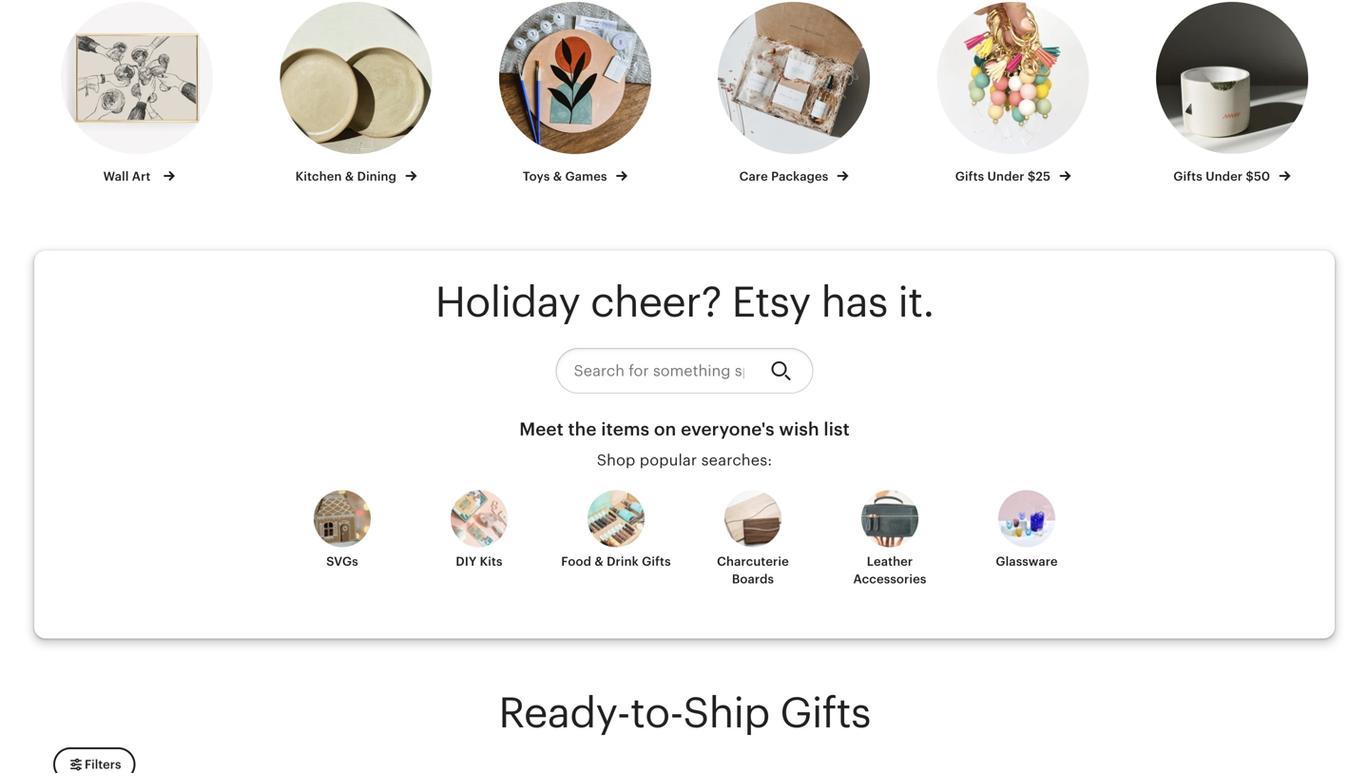 Task type: describe. For each thing, give the bounding box(es) containing it.
kitchen
[[296, 169, 342, 183]]

leather accessories link
[[833, 491, 948, 588]]

gifts under $25
[[956, 169, 1054, 183]]

art
[[132, 169, 151, 183]]

glassware
[[996, 555, 1058, 569]]

food
[[562, 555, 592, 569]]

cheer?
[[591, 278, 722, 326]]

glassware link
[[970, 491, 1084, 586]]

diy kits
[[456, 555, 503, 569]]

on
[[654, 419, 677, 439]]

everyone's
[[681, 419, 775, 439]]

& for kitchen
[[345, 169, 354, 183]]

dining
[[357, 169, 397, 183]]

$50
[[1247, 169, 1271, 183]]

items
[[602, 419, 650, 439]]

kitchen & dining link
[[264, 2, 449, 185]]

toys
[[523, 169, 550, 183]]

& for food
[[595, 555, 604, 569]]

accessories
[[854, 572, 927, 586]]

under for $50
[[1206, 169, 1243, 183]]

etsy
[[732, 278, 811, 326]]

to-
[[631, 689, 683, 737]]

meet the items on everyone's wish list
[[520, 419, 850, 439]]

filters button
[[53, 748, 136, 773]]

care packages
[[740, 169, 832, 183]]

& for toys
[[553, 169, 562, 183]]

care
[[740, 169, 769, 183]]

has
[[821, 278, 888, 326]]

kits
[[480, 555, 503, 569]]

ready-to-ship gifts
[[499, 689, 871, 737]]

wall
[[103, 169, 129, 183]]

charcuterie boards
[[717, 555, 789, 586]]

toys & games
[[523, 169, 611, 183]]

the
[[568, 419, 597, 439]]

toys & games link
[[483, 2, 668, 185]]

charcuterie
[[717, 555, 789, 569]]

wall art link
[[45, 2, 230, 185]]



Task type: vqa. For each thing, say whether or not it's contained in the screenshot.
& in the 'link'
yes



Task type: locate. For each thing, give the bounding box(es) containing it.
1 under from the left
[[988, 169, 1025, 183]]

games
[[566, 169, 607, 183]]

popular
[[640, 452, 698, 469]]

1 horizontal spatial &
[[553, 169, 562, 183]]

under
[[988, 169, 1025, 183], [1206, 169, 1243, 183]]

charcuterie boards link
[[696, 491, 811, 588]]

gifts under $50
[[1174, 169, 1274, 183]]

under for $25
[[988, 169, 1025, 183]]

$25
[[1028, 169, 1051, 183]]

svgs
[[326, 555, 358, 569]]

shop
[[597, 452, 636, 469]]

gifts
[[956, 169, 985, 183], [1174, 169, 1203, 183], [642, 555, 671, 569], [780, 689, 871, 737]]

holiday
[[435, 278, 580, 326]]

wish
[[780, 419, 820, 439]]

& inside "link"
[[553, 169, 562, 183]]

filters
[[85, 758, 121, 772]]

gifts inside the gifts under $25 link
[[956, 169, 985, 183]]

leather accessories
[[854, 555, 927, 586]]

0 horizontal spatial &
[[345, 169, 354, 183]]

drink
[[607, 555, 639, 569]]

boards
[[732, 572, 774, 586]]

gifts under $50 link
[[1140, 2, 1325, 185]]

diy kits link
[[422, 491, 537, 586]]

2 under from the left
[[1206, 169, 1243, 183]]

wall art
[[103, 169, 154, 183]]

under left $50
[[1206, 169, 1243, 183]]

shop popular searches:
[[597, 452, 773, 469]]

& left dining
[[345, 169, 354, 183]]

under left $25
[[988, 169, 1025, 183]]

& right toys
[[553, 169, 562, 183]]

diy
[[456, 555, 477, 569]]

ship
[[683, 689, 770, 737]]

it.
[[898, 278, 935, 326]]

meet
[[520, 419, 564, 439]]

food & drink gifts link
[[559, 491, 674, 586]]

2 horizontal spatial &
[[595, 555, 604, 569]]

care packages link
[[702, 2, 887, 185]]

1 horizontal spatial under
[[1206, 169, 1243, 183]]

&
[[345, 169, 354, 183], [553, 169, 562, 183], [595, 555, 604, 569]]

gifts inside gifts under $50 link
[[1174, 169, 1203, 183]]

packages
[[772, 169, 829, 183]]

& right food
[[595, 555, 604, 569]]

food & drink gifts
[[562, 555, 671, 569]]

holiday cheer? etsy has it.
[[435, 278, 935, 326]]

0 horizontal spatial under
[[988, 169, 1025, 183]]

ready-
[[499, 689, 631, 737]]

gifts inside food & drink gifts link
[[642, 555, 671, 569]]

kitchen & dining
[[296, 169, 400, 183]]

searches:
[[702, 452, 773, 469]]

svgs link
[[285, 491, 400, 586]]

None search field
[[556, 348, 814, 394]]

gifts under $25 link
[[921, 2, 1106, 185]]

list
[[824, 419, 850, 439]]

leather
[[867, 555, 913, 569]]

Search for something special text field
[[556, 348, 756, 394]]



